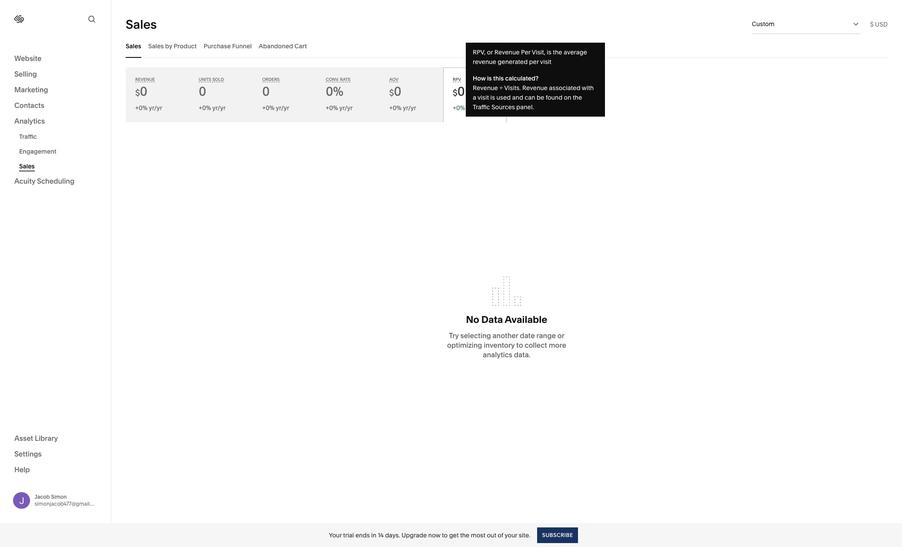 Task type: locate. For each thing, give the bounding box(es) containing it.
sales link
[[19, 159, 101, 174]]

0% yr/yr down the conv. rate 0%
[[330, 104, 353, 112]]

$ 0 for rpv
[[453, 84, 465, 99]]

0% yr/yr down the aov at the left top of the page
[[393, 104, 417, 112]]

0% yr/yr for aov
[[393, 104, 417, 112]]

revenue
[[135, 77, 155, 82]]

selling
[[14, 70, 37, 78]]

library
[[35, 434, 58, 443]]

days.
[[385, 531, 400, 539]]

2 horizontal spatial $ 0
[[453, 84, 465, 99]]

3 yr/yr from the left
[[276, 104, 289, 112]]

your trial ends in 14 days. upgrade now to get the most out of your site.
[[329, 531, 531, 539]]

5 0 from the left
[[458, 84, 465, 99]]

selecting
[[461, 331, 491, 340]]

analytics
[[483, 350, 513, 359]]

0 down units
[[199, 84, 206, 99]]

1 yr/yr from the left
[[149, 104, 162, 112]]

$ 0 down rpv
[[453, 84, 465, 99]]

0% inside units sold 0 0% yr/yr
[[202, 104, 211, 112]]

0% down conv.
[[326, 84, 344, 99]]

abandoned cart
[[259, 42, 307, 50]]

sold
[[212, 77, 224, 82]]

get
[[450, 531, 459, 539]]

2 0 from the left
[[199, 84, 206, 99]]

sales inside sales by product button
[[148, 42, 164, 50]]

your
[[505, 531, 518, 539]]

5 yr/yr from the left
[[403, 104, 417, 112]]

1 0% yr/yr from the left
[[139, 104, 162, 112]]

2 yr/yr from the left
[[213, 104, 226, 112]]

custom button
[[753, 14, 861, 34]]

$ down rpv
[[453, 88, 458, 98]]

sales
[[126, 17, 157, 32], [126, 42, 141, 50], [148, 42, 164, 50], [19, 162, 35, 170]]

engagement
[[19, 148, 56, 155]]

4 yr/yr from the left
[[340, 104, 353, 112]]

tab list containing sales
[[126, 34, 889, 58]]

3 0 from the left
[[263, 84, 270, 99]]

0%
[[326, 84, 344, 99], [139, 104, 148, 112], [202, 104, 211, 112], [266, 104, 275, 112], [330, 104, 338, 112], [393, 104, 402, 112], [457, 104, 465, 112]]

orders 0 0% yr/yr
[[263, 77, 289, 112]]

or
[[558, 331, 565, 340]]

0 horizontal spatial to
[[442, 531, 448, 539]]

rpv
[[453, 77, 461, 82]]

$ 0 down revenue
[[135, 84, 148, 99]]

0 down the aov at the left top of the page
[[394, 84, 402, 99]]

2 $ 0 from the left
[[390, 84, 402, 99]]

0% yr/yr down revenue
[[139, 104, 162, 112]]

to left get
[[442, 531, 448, 539]]

to up data.
[[517, 341, 524, 350]]

0% down units
[[202, 104, 211, 112]]

0% yr/yr
[[139, 104, 162, 112], [330, 104, 353, 112], [393, 104, 417, 112], [457, 104, 480, 112]]

selling link
[[14, 69, 97, 80]]

3 $ 0 from the left
[[453, 84, 465, 99]]

0 down rpv
[[458, 84, 465, 99]]

simonjacob477@gmail.com
[[35, 501, 102, 507]]

scheduling
[[37, 177, 75, 185]]

1 $ 0 from the left
[[135, 84, 148, 99]]

the
[[461, 531, 470, 539]]

1 vertical spatial to
[[442, 531, 448, 539]]

$ usd
[[871, 20, 889, 28]]

abandoned cart button
[[259, 34, 307, 58]]

0% down orders
[[266, 104, 275, 112]]

website link
[[14, 54, 97, 64]]

$ 0 for aov
[[390, 84, 402, 99]]

$
[[871, 20, 874, 28], [135, 88, 140, 98], [390, 88, 394, 98], [453, 88, 458, 98]]

6 yr/yr from the left
[[467, 104, 480, 112]]

2 0% yr/yr from the left
[[330, 104, 353, 112]]

$ 0
[[135, 84, 148, 99], [390, 84, 402, 99], [453, 84, 465, 99]]

website
[[14, 54, 42, 63]]

no data available
[[467, 314, 548, 326]]

0
[[140, 84, 148, 99], [199, 84, 206, 99], [263, 84, 270, 99], [394, 84, 402, 99], [458, 84, 465, 99]]

marketing link
[[14, 85, 97, 95]]

0 horizontal spatial $ 0
[[135, 84, 148, 99]]

upgrade
[[402, 531, 427, 539]]

simon
[[51, 494, 67, 500]]

traffic link
[[19, 129, 101, 144]]

0% down the conv. rate 0%
[[330, 104, 338, 112]]

analytics
[[14, 117, 45, 125]]

usd
[[876, 20, 889, 28]]

conv.
[[326, 77, 339, 82]]

0 down revenue
[[140, 84, 148, 99]]

0% down the aov at the left top of the page
[[393, 104, 402, 112]]

0% yr/yr down rpv
[[457, 104, 480, 112]]

$ down the aov at the left top of the page
[[390, 88, 394, 98]]

1 0 from the left
[[140, 84, 148, 99]]

to inside try selecting another date range or optimizing inventory to collect more analytics data.
[[517, 341, 524, 350]]

yr/yr for aov
[[403, 104, 417, 112]]

$ for rpv
[[453, 88, 458, 98]]

traffic
[[19, 133, 37, 141]]

try selecting another date range or optimizing inventory to collect more analytics data.
[[448, 331, 567, 359]]

4 0% yr/yr from the left
[[457, 104, 480, 112]]

engagement link
[[19, 144, 101, 159]]

collect
[[525, 341, 548, 350]]

1 horizontal spatial to
[[517, 341, 524, 350]]

3 0% yr/yr from the left
[[393, 104, 417, 112]]

$ for aov
[[390, 88, 394, 98]]

0% yr/yr for revenue
[[139, 104, 162, 112]]

1 horizontal spatial $ 0
[[390, 84, 402, 99]]

rate
[[340, 77, 351, 82]]

to
[[517, 341, 524, 350], [442, 531, 448, 539]]

try
[[449, 331, 459, 340]]

another
[[493, 331, 519, 340]]

0 down orders
[[263, 84, 270, 99]]

contacts link
[[14, 101, 97, 111]]

yr/yr
[[149, 104, 162, 112], [213, 104, 226, 112], [276, 104, 289, 112], [340, 104, 353, 112], [403, 104, 417, 112], [467, 104, 480, 112]]

0 vertical spatial to
[[517, 341, 524, 350]]

tab list
[[126, 34, 889, 58]]

inventory
[[484, 341, 515, 350]]

$ down revenue
[[135, 88, 140, 98]]

$ 0 down the aov at the left top of the page
[[390, 84, 402, 99]]

0% down rpv
[[457, 104, 465, 112]]

4 0 from the left
[[394, 84, 402, 99]]



Task type: vqa. For each thing, say whether or not it's contained in the screenshot.
CART
yes



Task type: describe. For each thing, give the bounding box(es) containing it.
your
[[329, 531, 342, 539]]

$ for revenue
[[135, 88, 140, 98]]

in
[[372, 531, 377, 539]]

more
[[549, 341, 567, 350]]

acuity
[[14, 177, 35, 185]]

yr/yr for conv. rate
[[340, 104, 353, 112]]

0% inside orders 0 0% yr/yr
[[266, 104, 275, 112]]

data.
[[514, 350, 531, 359]]

0 for aov
[[394, 84, 402, 99]]

contacts
[[14, 101, 44, 110]]

subscribe
[[543, 532, 574, 538]]

date
[[520, 331, 535, 340]]

asset library link
[[14, 433, 97, 444]]

product
[[174, 42, 197, 50]]

funnel
[[232, 42, 252, 50]]

conv. rate 0%
[[326, 77, 351, 99]]

jacob
[[35, 494, 50, 500]]

yr/yr for revenue
[[149, 104, 162, 112]]

range
[[537, 331, 556, 340]]

units
[[199, 77, 211, 82]]

units sold 0 0% yr/yr
[[199, 77, 226, 112]]

now
[[429, 531, 441, 539]]

yr/yr inside units sold 0 0% yr/yr
[[213, 104, 226, 112]]

$ left usd
[[871, 20, 874, 28]]

0% down revenue
[[139, 104, 148, 112]]

abandoned
[[259, 42, 293, 50]]

0% yr/yr for rpv
[[457, 104, 480, 112]]

ends
[[356, 531, 370, 539]]

most
[[471, 531, 486, 539]]

yr/yr for rpv
[[467, 104, 480, 112]]

sales by product
[[148, 42, 197, 50]]

purchase funnel
[[204, 42, 252, 50]]

sales by product button
[[148, 34, 197, 58]]

data
[[482, 314, 503, 326]]

settings link
[[14, 449, 97, 459]]

optimizing
[[448, 341, 483, 350]]

acuity scheduling link
[[14, 176, 97, 187]]

0 inside orders 0 0% yr/yr
[[263, 84, 270, 99]]

sales button
[[126, 34, 141, 58]]

orders
[[263, 77, 280, 82]]

jacob simon simonjacob477@gmail.com
[[35, 494, 102, 507]]

acuity scheduling
[[14, 177, 75, 185]]

site.
[[519, 531, 531, 539]]

asset
[[14, 434, 33, 443]]

purchase funnel button
[[204, 34, 252, 58]]

settings
[[14, 449, 42, 458]]

0 for rpv
[[458, 84, 465, 99]]

0% inside the conv. rate 0%
[[326, 84, 344, 99]]

yr/yr inside orders 0 0% yr/yr
[[276, 104, 289, 112]]

subscribe button
[[538, 527, 578, 543]]

available
[[505, 314, 548, 326]]

0 for revenue
[[140, 84, 148, 99]]

by
[[165, 42, 172, 50]]

cart
[[295, 42, 307, 50]]

aov
[[390, 77, 399, 82]]

purchase
[[204, 42, 231, 50]]

trial
[[344, 531, 354, 539]]

to for now
[[442, 531, 448, 539]]

to for inventory
[[517, 341, 524, 350]]

asset library
[[14, 434, 58, 443]]

analytics link
[[14, 116, 97, 127]]

sales inside sales link
[[19, 162, 35, 170]]

$ 0 for revenue
[[135, 84, 148, 99]]

0 inside units sold 0 0% yr/yr
[[199, 84, 206, 99]]

no
[[467, 314, 480, 326]]

marketing
[[14, 85, 48, 94]]

help
[[14, 465, 30, 474]]

14
[[378, 531, 384, 539]]

help link
[[14, 465, 30, 474]]

0% yr/yr for conv. rate
[[330, 104, 353, 112]]

custom
[[753, 20, 775, 28]]

of
[[498, 531, 504, 539]]

out
[[487, 531, 497, 539]]



